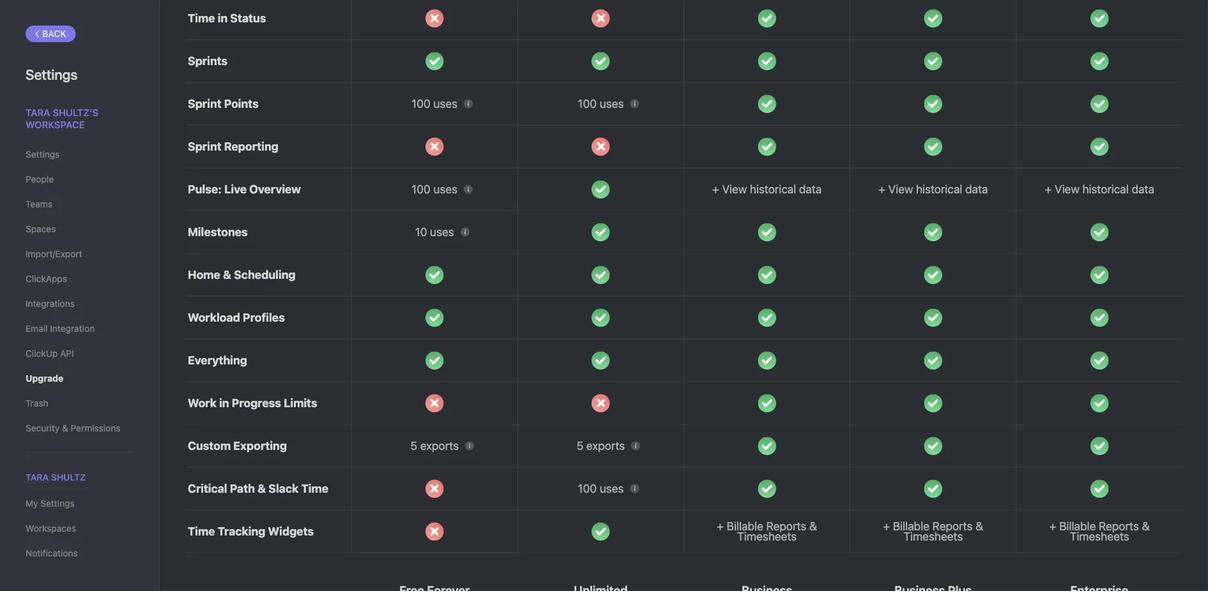 Task type: describe. For each thing, give the bounding box(es) containing it.
in for time
[[218, 12, 228, 25]]

1 view from the left
[[722, 183, 747, 197]]

workspaces
[[26, 524, 76, 534]]

reporting
[[224, 140, 279, 154]]

sprint points
[[188, 97, 259, 111]]

clickapps
[[26, 274, 67, 284]]

critical
[[188, 483, 227, 496]]

time in status
[[188, 12, 266, 25]]

1 5 from the left
[[411, 440, 417, 453]]

limits
[[284, 397, 317, 411]]

2 billable from the left
[[893, 520, 930, 534]]

email integration link
[[26, 318, 134, 340]]

spaces link
[[26, 219, 134, 240]]

in for work
[[219, 397, 229, 411]]

workload profiles
[[188, 311, 285, 325]]

2 vertical spatial settings
[[40, 499, 75, 509]]

security & permissions
[[26, 423, 120, 434]]

1 exports from the left
[[420, 440, 459, 453]]

3 billable from the left
[[1060, 520, 1096, 534]]

close image for sprint reporting
[[426, 138, 444, 156]]

workload
[[188, 311, 240, 325]]

1 + billable reports & timesheets from the left
[[717, 520, 817, 544]]

status
[[230, 12, 266, 25]]

uses for pulse: live overview
[[434, 183, 458, 197]]

email
[[26, 324, 48, 334]]

notifications
[[26, 549, 78, 559]]

1 data from the left
[[799, 183, 822, 197]]

sprint for sprint reporting
[[188, 140, 222, 154]]

profiles
[[243, 311, 285, 325]]

close image for work in progress limits
[[592, 395, 610, 413]]

people
[[26, 174, 54, 185]]

1 reports from the left
[[767, 520, 807, 534]]

2 + view historical data from the left
[[879, 183, 988, 197]]

sprint for sprint points
[[188, 97, 222, 111]]

close image for work in progress limits
[[426, 395, 444, 413]]

tara for tara shultz
[[26, 473, 49, 483]]

trash link
[[26, 393, 134, 415]]

overview
[[249, 183, 301, 197]]

shultz
[[51, 473, 86, 483]]

time tracking widgets
[[188, 525, 314, 539]]

3 + billable reports & timesheets from the left
[[1050, 520, 1150, 544]]

close image for time tracking widgets
[[426, 523, 444, 542]]

10 uses
[[415, 226, 454, 239]]

& inside settings element
[[62, 423, 68, 434]]

3 view from the left
[[1055, 183, 1080, 197]]

10
[[415, 226, 427, 239]]

clickup api link
[[26, 343, 134, 365]]

sprint reporting
[[188, 140, 279, 154]]

my
[[26, 499, 38, 509]]

1 timesheets from the left
[[738, 531, 797, 544]]

2 vertical spatial close image
[[426, 480, 444, 499]]

scheduling
[[234, 268, 296, 282]]

home
[[188, 268, 220, 282]]

clickapps link
[[26, 268, 134, 290]]

tara shultz's workspace
[[26, 107, 98, 130]]

progress
[[232, 397, 281, 411]]

1 historical from the left
[[750, 183, 796, 197]]

workspaces link
[[26, 518, 134, 540]]

milestones
[[188, 226, 248, 239]]

teams
[[26, 199, 52, 210]]

2 timesheets from the left
[[904, 531, 963, 544]]

close image for time in status
[[426, 9, 444, 28]]

pulse:
[[188, 183, 222, 197]]

3 data from the left
[[1132, 183, 1155, 197]]

tara for tara shultz's workspace
[[26, 107, 50, 118]]

sprints
[[188, 54, 228, 68]]

integrations
[[26, 299, 75, 309]]

2 data from the left
[[966, 183, 988, 197]]

1 + view historical data from the left
[[713, 183, 822, 197]]

1 vertical spatial time
[[301, 483, 328, 496]]



Task type: vqa. For each thing, say whether or not it's contained in the screenshot.
GitHub to the left
no



Task type: locate. For each thing, give the bounding box(es) containing it.
0 horizontal spatial reports
[[767, 520, 807, 534]]

2 sprint from the top
[[188, 140, 222, 154]]

data
[[799, 183, 822, 197], [966, 183, 988, 197], [1132, 183, 1155, 197]]

2 vertical spatial time
[[188, 525, 215, 539]]

teams link
[[26, 194, 134, 215]]

check image
[[924, 9, 943, 28], [592, 52, 610, 71], [758, 95, 776, 113], [924, 95, 943, 113], [1091, 95, 1109, 113], [924, 138, 943, 156], [1091, 138, 1109, 156], [592, 181, 610, 199], [592, 224, 610, 242], [1091, 224, 1109, 242], [758, 266, 776, 285], [924, 266, 943, 285], [1091, 266, 1109, 285], [1091, 309, 1109, 327], [426, 352, 444, 370], [592, 352, 610, 370], [758, 352, 776, 370], [924, 395, 943, 413], [924, 438, 943, 456], [758, 480, 776, 499], [1091, 480, 1109, 499], [592, 523, 610, 542]]

2 exports from the left
[[587, 440, 625, 453]]

tara
[[26, 107, 50, 118], [26, 473, 49, 483]]

1 5 exports from the left
[[411, 440, 459, 453]]

2 horizontal spatial data
[[1132, 183, 1155, 197]]

+ billable reports & timesheets
[[717, 520, 817, 544], [883, 520, 984, 544], [1050, 520, 1150, 544]]

0 horizontal spatial 5
[[411, 440, 417, 453]]

timesheets
[[738, 531, 797, 544], [904, 531, 963, 544], [1070, 531, 1130, 544]]

+
[[713, 183, 719, 197], [879, 183, 886, 197], [1045, 183, 1052, 197], [717, 520, 724, 534], [883, 520, 890, 534], [1050, 520, 1057, 534]]

tara up my
[[26, 473, 49, 483]]

2 horizontal spatial + billable reports & timesheets
[[1050, 520, 1150, 544]]

historical
[[750, 183, 796, 197], [916, 183, 963, 197], [1083, 183, 1129, 197]]

sprint up pulse:
[[188, 140, 222, 154]]

time for time tracking widgets
[[188, 525, 215, 539]]

2 horizontal spatial reports
[[1099, 520, 1139, 534]]

1 horizontal spatial timesheets
[[904, 531, 963, 544]]

3 + view historical data from the left
[[1045, 183, 1155, 197]]

permissions
[[71, 423, 120, 434]]

tracking
[[218, 525, 265, 539]]

uses for sprint points
[[434, 97, 458, 111]]

0 horizontal spatial + view historical data
[[713, 183, 822, 197]]

clickup
[[26, 349, 58, 359]]

time right slack
[[301, 483, 328, 496]]

1 horizontal spatial + view historical data
[[879, 183, 988, 197]]

integration
[[50, 324, 95, 334]]

settings right my
[[40, 499, 75, 509]]

close image for sprint reporting
[[592, 138, 610, 156]]

live
[[224, 183, 247, 197]]

tara inside tara shultz's workspace
[[26, 107, 50, 118]]

settings up people
[[26, 149, 60, 160]]

0 vertical spatial close image
[[592, 138, 610, 156]]

trash
[[26, 398, 48, 409]]

back
[[42, 28, 66, 39]]

0 vertical spatial time
[[188, 12, 215, 25]]

check image
[[758, 9, 776, 28], [1091, 9, 1109, 28], [426, 52, 444, 71], [758, 52, 776, 71], [924, 52, 943, 71], [1091, 52, 1109, 71], [758, 138, 776, 156], [758, 224, 776, 242], [924, 224, 943, 242], [426, 266, 444, 285], [592, 266, 610, 285], [426, 309, 444, 327], [592, 309, 610, 327], [758, 309, 776, 327], [924, 309, 943, 327], [924, 352, 943, 370], [1091, 352, 1109, 370], [758, 395, 776, 413], [1091, 395, 1109, 413], [758, 438, 776, 456], [1091, 438, 1109, 456], [924, 480, 943, 499]]

billable
[[727, 520, 764, 534], [893, 520, 930, 534], [1060, 520, 1096, 534]]

1 vertical spatial settings
[[26, 149, 60, 160]]

upgrade link
[[26, 368, 134, 390]]

0 horizontal spatial timesheets
[[738, 531, 797, 544]]

2 + billable reports & timesheets from the left
[[883, 520, 984, 544]]

2 horizontal spatial view
[[1055, 183, 1080, 197]]

notifications link
[[26, 543, 134, 565]]

slack
[[269, 483, 299, 496]]

2 horizontal spatial + view historical data
[[1045, 183, 1155, 197]]

5
[[411, 440, 417, 453], [577, 440, 584, 453]]

email integration
[[26, 324, 95, 334]]

close image
[[426, 9, 444, 28], [592, 9, 610, 28], [426, 138, 444, 156], [426, 395, 444, 413], [426, 523, 444, 542]]

custom exporting
[[188, 440, 287, 453]]

0 horizontal spatial data
[[799, 183, 822, 197]]

time left tracking
[[188, 525, 215, 539]]

2 historical from the left
[[916, 183, 963, 197]]

1 horizontal spatial billable
[[893, 520, 930, 534]]

1 horizontal spatial view
[[889, 183, 914, 197]]

3 historical from the left
[[1083, 183, 1129, 197]]

1 tara from the top
[[26, 107, 50, 118]]

0 horizontal spatial view
[[722, 183, 747, 197]]

import/export
[[26, 249, 82, 259]]

clickup api
[[26, 349, 74, 359]]

3 timesheets from the left
[[1070, 531, 1130, 544]]

integrations link
[[26, 293, 134, 315]]

points
[[224, 97, 259, 111]]

settings element
[[0, 0, 160, 592]]

tara up workspace
[[26, 107, 50, 118]]

1 sprint from the top
[[188, 97, 222, 111]]

0 vertical spatial in
[[218, 12, 228, 25]]

pulse: live overview
[[188, 183, 301, 197]]

1 vertical spatial tara
[[26, 473, 49, 483]]

security & permissions link
[[26, 418, 134, 440]]

people link
[[26, 169, 134, 190]]

exporting
[[233, 440, 287, 453]]

upgrade
[[26, 374, 64, 384]]

time up sprints
[[188, 12, 215, 25]]

back link
[[26, 26, 76, 42]]

1 vertical spatial close image
[[592, 395, 610, 413]]

2 horizontal spatial historical
[[1083, 183, 1129, 197]]

exports
[[420, 440, 459, 453], [587, 440, 625, 453]]

in right work
[[219, 397, 229, 411]]

home & scheduling
[[188, 268, 296, 282]]

tara shultz
[[26, 473, 86, 483]]

in
[[218, 12, 228, 25], [219, 397, 229, 411]]

custom
[[188, 440, 231, 453]]

reports
[[767, 520, 807, 534], [933, 520, 973, 534], [1099, 520, 1139, 534]]

import/export link
[[26, 243, 134, 265]]

time for time in status
[[188, 12, 215, 25]]

2 view from the left
[[889, 183, 914, 197]]

workspace
[[26, 119, 85, 130]]

0 horizontal spatial exports
[[420, 440, 459, 453]]

widgets
[[268, 525, 314, 539]]

0 horizontal spatial 5 exports
[[411, 440, 459, 453]]

close image
[[592, 138, 610, 156], [592, 395, 610, 413], [426, 480, 444, 499]]

my settings
[[26, 499, 75, 509]]

security
[[26, 423, 60, 434]]

1 horizontal spatial 5 exports
[[577, 440, 625, 453]]

settings down back link
[[26, 66, 78, 82]]

critical path & slack time
[[188, 483, 328, 496]]

uses for milestones
[[430, 226, 454, 239]]

100
[[412, 97, 431, 111], [578, 97, 597, 111], [412, 183, 431, 197], [578, 483, 597, 496]]

2 tara from the top
[[26, 473, 49, 483]]

spaces
[[26, 224, 56, 235]]

1 horizontal spatial data
[[966, 183, 988, 197]]

0 vertical spatial settings
[[26, 66, 78, 82]]

in left 'status'
[[218, 12, 228, 25]]

0 horizontal spatial historical
[[750, 183, 796, 197]]

3 reports from the left
[[1099, 520, 1139, 534]]

shultz's
[[53, 107, 98, 118]]

1 horizontal spatial exports
[[587, 440, 625, 453]]

1 billable from the left
[[727, 520, 764, 534]]

everything
[[188, 354, 247, 368]]

2 horizontal spatial timesheets
[[1070, 531, 1130, 544]]

uses
[[434, 97, 458, 111], [600, 97, 624, 111], [434, 183, 458, 197], [430, 226, 454, 239], [600, 483, 624, 496]]

1 horizontal spatial historical
[[916, 183, 963, 197]]

0 vertical spatial sprint
[[188, 97, 222, 111]]

+ view historical data
[[713, 183, 822, 197], [879, 183, 988, 197], [1045, 183, 1155, 197]]

0 horizontal spatial + billable reports & timesheets
[[717, 520, 817, 544]]

api
[[60, 349, 74, 359]]

1 horizontal spatial 5
[[577, 440, 584, 453]]

settings
[[26, 66, 78, 82], [26, 149, 60, 160], [40, 499, 75, 509]]

2 5 exports from the left
[[577, 440, 625, 453]]

2 reports from the left
[[933, 520, 973, 534]]

0 vertical spatial tara
[[26, 107, 50, 118]]

sprint
[[188, 97, 222, 111], [188, 140, 222, 154]]

1 vertical spatial in
[[219, 397, 229, 411]]

2 5 from the left
[[577, 440, 584, 453]]

1 horizontal spatial reports
[[933, 520, 973, 534]]

work
[[188, 397, 217, 411]]

my settings link
[[26, 493, 134, 515]]

view
[[722, 183, 747, 197], [889, 183, 914, 197], [1055, 183, 1080, 197]]

time
[[188, 12, 215, 25], [301, 483, 328, 496], [188, 525, 215, 539]]

path
[[230, 483, 255, 496]]

5 exports
[[411, 440, 459, 453], [577, 440, 625, 453]]

1 horizontal spatial + billable reports & timesheets
[[883, 520, 984, 544]]

0 horizontal spatial billable
[[727, 520, 764, 534]]

2 horizontal spatial billable
[[1060, 520, 1096, 534]]

settings link
[[26, 144, 134, 166]]

sprint left points
[[188, 97, 222, 111]]

100 uses
[[412, 97, 458, 111], [578, 97, 624, 111], [412, 183, 458, 197], [578, 483, 624, 496]]

1 vertical spatial sprint
[[188, 140, 222, 154]]

work in progress limits
[[188, 397, 317, 411]]

&
[[223, 268, 231, 282], [62, 423, 68, 434], [258, 483, 266, 496], [810, 520, 817, 534], [976, 520, 984, 534], [1142, 520, 1150, 534]]



